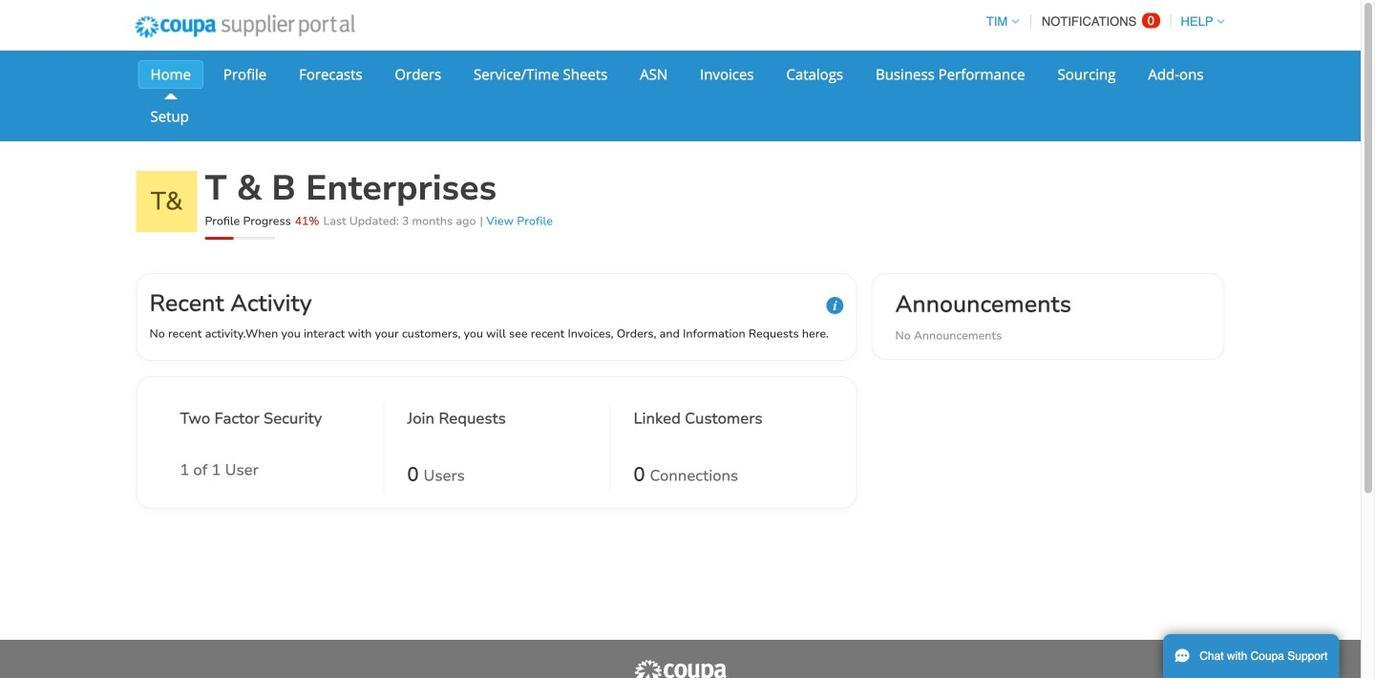 Task type: locate. For each thing, give the bounding box(es) containing it.
0 vertical spatial coupa supplier portal image
[[122, 3, 368, 51]]

additional information image
[[827, 297, 844, 314]]

1 vertical spatial coupa supplier portal image
[[633, 659, 728, 678]]

navigation
[[978, 3, 1225, 40]]

1 horizontal spatial coupa supplier portal image
[[633, 659, 728, 678]]

coupa supplier portal image
[[122, 3, 368, 51], [633, 659, 728, 678]]

0 horizontal spatial coupa supplier portal image
[[122, 3, 368, 51]]



Task type: describe. For each thing, give the bounding box(es) containing it.
t& image
[[136, 171, 197, 232]]



Task type: vqa. For each thing, say whether or not it's contained in the screenshot.
Total
no



